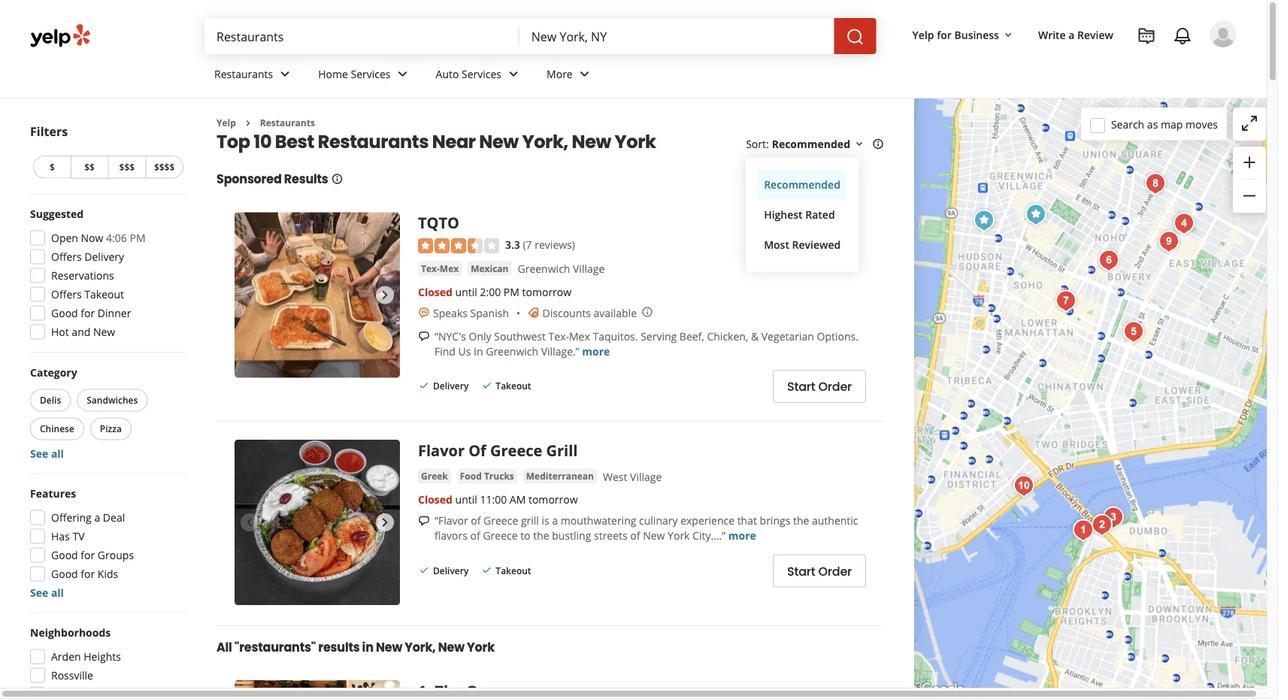 Task type: describe. For each thing, give the bounding box(es) containing it.
of right flavors
[[471, 529, 480, 543]]

deal
[[103, 511, 125, 525]]

group containing suggested
[[26, 206, 187, 344]]

auto
[[436, 67, 459, 81]]

0 vertical spatial 16 info v2 image
[[872, 138, 884, 150]]

group containing category
[[27, 365, 187, 461]]

1 horizontal spatial york
[[615, 129, 656, 154]]

more link for beef,
[[582, 344, 610, 358]]

yelp for business button
[[907, 21, 1021, 48]]

tomorrow for tqto
[[522, 285, 572, 299]]

reviewed
[[792, 238, 841, 252]]

notifications image
[[1174, 27, 1192, 45]]

see for category
[[30, 447, 48, 461]]

yelp for yelp link
[[217, 117, 236, 129]]

write
[[1039, 27, 1066, 42]]

16 speech v2 image
[[418, 515, 430, 527]]

sponsored
[[217, 171, 282, 188]]

16 chevron down v2 image
[[1003, 29, 1015, 41]]

is
[[542, 514, 550, 528]]

only
[[469, 329, 492, 343]]

tex- inside button
[[421, 262, 440, 274]]

closed until 2:00 pm tomorrow
[[418, 285, 572, 299]]

takeout inside group
[[84, 287, 124, 302]]

services for home services
[[351, 67, 391, 81]]

flavor of greece grill link
[[418, 440, 578, 461]]

restaurants inside business categories element
[[214, 67, 273, 81]]

0 horizontal spatial york,
[[405, 639, 436, 656]]

good for dinner
[[51, 306, 131, 320]]

the osprey image
[[1069, 516, 1099, 546]]

good for kids
[[51, 567, 118, 581]]

mex inside button
[[440, 262, 459, 274]]

Near text field
[[532, 28, 823, 44]]

discounts
[[543, 306, 591, 320]]

$$
[[84, 161, 95, 173]]

find
[[435, 344, 456, 358]]

good for good for kids
[[51, 567, 78, 581]]

recommended for recommended button
[[764, 177, 841, 192]]

16 checkmark v2 image for takeout
[[481, 380, 493, 392]]

available
[[594, 306, 637, 320]]

24 chevron down v2 image for restaurants
[[276, 65, 294, 83]]

$$$$
[[154, 161, 175, 173]]

a inside "flavor of greece grill is a mouthwatering culinary experience that brings the authentic flavors of greece to the bustling streets of new york city.…"
[[552, 514, 558, 528]]

flavor of greece grill image
[[969, 206, 1000, 236]]

rossville
[[51, 669, 93, 683]]

ariari image
[[1155, 227, 1185, 257]]

greek
[[421, 470, 448, 482]]

2:00
[[480, 285, 501, 299]]

group containing neighborhoods
[[26, 625, 187, 699]]

0 horizontal spatial 16 info v2 image
[[331, 173, 343, 185]]

now
[[81, 231, 103, 245]]

tv
[[73, 529, 85, 544]]

pizza
[[100, 423, 122, 435]]

until for tqto
[[455, 285, 477, 299]]

zoom in image
[[1241, 153, 1259, 171]]

culinary
[[639, 514, 678, 528]]

speaks
[[433, 306, 468, 320]]

mediterranean link
[[523, 469, 597, 484]]

2 start order link from the top
[[773, 555, 866, 588]]

has
[[51, 529, 70, 544]]

all "restaurants" results in new york, new york
[[217, 639, 495, 656]]

home services
[[318, 67, 391, 81]]

west village
[[603, 470, 662, 484]]

best
[[275, 129, 314, 154]]

closed for flavor of greece grill
[[418, 492, 453, 507]]

previous image for tqto
[[241, 286, 259, 304]]

$ button
[[33, 156, 71, 179]]

restaurants down "home services" link at the left
[[318, 129, 429, 154]]

offers for offers takeout
[[51, 287, 82, 302]]

0 vertical spatial restaurants link
[[202, 54, 306, 98]]

trucks
[[484, 470, 514, 482]]

16 speech v2 image
[[418, 331, 430, 343]]

&
[[751, 329, 759, 343]]

2 vertical spatial greece
[[483, 529, 518, 543]]

recommended button
[[772, 137, 866, 151]]

"restaurants"
[[235, 639, 316, 656]]

slideshow element for tqto
[[235, 212, 400, 378]]

ben n. image
[[1210, 20, 1237, 47]]

group containing features
[[26, 486, 187, 601]]

mediterranean button
[[523, 469, 597, 484]]

beef,
[[680, 329, 705, 343]]

highest
[[764, 208, 803, 222]]

delivery inside group
[[84, 250, 124, 264]]

closed for tqto
[[418, 285, 453, 299]]

in
[[362, 639, 374, 656]]

"nyc's only southwest tex-mex taquitos. serving beef, chicken, & vegetarian options. find us in greenwich village."
[[435, 329, 859, 358]]

streets
[[594, 529, 628, 543]]

mexican button
[[468, 261, 512, 276]]

business categories element
[[202, 54, 1237, 98]]

review
[[1078, 27, 1114, 42]]

speaks spanish
[[433, 306, 509, 320]]

offering a deal
[[51, 511, 125, 525]]

as
[[1148, 117, 1158, 131]]

until for flavor of greece grill
[[455, 492, 477, 507]]

open now 4:06 pm
[[51, 231, 146, 245]]

auto services
[[436, 67, 502, 81]]

more
[[547, 67, 573, 81]]

24 chevron down v2 image for home services
[[394, 65, 412, 83]]

business
[[955, 27, 1000, 42]]

greenwich village
[[518, 262, 605, 276]]

groups
[[98, 548, 134, 563]]

takeout for first start order link from the bottom of the page
[[496, 565, 531, 577]]

offering
[[51, 511, 92, 525]]

has tv
[[51, 529, 85, 544]]

the frenchman's dough image
[[1009, 471, 1039, 501]]

previous image for flavor of greece grill
[[241, 514, 259, 532]]

in
[[474, 344, 483, 358]]

near
[[432, 129, 476, 154]]

none field the near
[[532, 28, 823, 44]]

16 checkmark v2 image for takeout
[[481, 564, 493, 576]]

write a review link
[[1033, 21, 1120, 48]]

start for first start order link from the bottom of the page
[[787, 563, 816, 580]]

options.
[[817, 329, 859, 343]]

chicken,
[[707, 329, 749, 343]]

good for good for groups
[[51, 548, 78, 563]]

taquitos.
[[593, 329, 638, 343]]

of right "flavor
[[471, 514, 481, 528]]

next image
[[376, 286, 394, 304]]

mediterranean
[[526, 470, 594, 482]]

offers for offers delivery
[[51, 250, 82, 264]]

16 discount available v2 image
[[528, 307, 540, 319]]

3.3 star rating image
[[418, 238, 499, 253]]

tomorrow for flavor of greece grill
[[529, 492, 578, 507]]

order for first start order link from the bottom of the page
[[819, 563, 852, 580]]

16 chevron down v2 image
[[854, 138, 866, 150]]

1 start order link from the top
[[773, 370, 866, 403]]

york inside "flavor of greece grill is a mouthwatering culinary experience that brings the authentic flavors of greece to the bustling streets of new york city.…"
[[668, 529, 690, 543]]

sandwiches button
[[77, 389, 148, 412]]

us
[[458, 344, 471, 358]]

highest rated
[[764, 208, 835, 222]]

ferns image
[[1170, 209, 1200, 239]]

chinese
[[40, 423, 74, 435]]

mouthwatering
[[561, 514, 637, 528]]

0 vertical spatial the
[[793, 514, 810, 528]]

brings
[[760, 514, 791, 528]]

neighborhoods
[[30, 626, 111, 640]]

yelp for yelp for business
[[913, 27, 935, 42]]

search as map moves
[[1112, 117, 1218, 131]]

all
[[217, 639, 232, 656]]

tex- inside "nyc's only southwest tex-mex taquitos. serving beef, chicken, & vegetarian options. find us in greenwich village."
[[549, 329, 569, 343]]

all for category
[[51, 447, 64, 461]]

16 checkmark v2 image for delivery
[[418, 380, 430, 392]]

new inside group
[[93, 325, 115, 339]]

delis button
[[30, 389, 71, 412]]

suggested
[[30, 207, 84, 221]]

chinese button
[[30, 418, 84, 440]]

rated
[[806, 208, 835, 222]]

$$$
[[119, 161, 135, 173]]

tqto link
[[418, 212, 460, 233]]

of
[[469, 440, 487, 461]]

mexican link
[[468, 261, 512, 276]]

16 checkmark v2 image for delivery
[[418, 564, 430, 576]]

reviews)
[[535, 237, 575, 252]]

that
[[738, 514, 757, 528]]

24 chevron down v2 image
[[576, 65, 594, 83]]

city.…"
[[693, 529, 726, 543]]



Task type: vqa. For each thing, say whether or not it's contained in the screenshot.
top Mex
yes



Task type: locate. For each thing, give the bounding box(es) containing it.
restaurants right 16 chevron right v2 icon
[[260, 117, 315, 129]]

takeout for 1st start order link from the top of the page
[[496, 380, 531, 392]]

zoom out image
[[1241, 187, 1259, 205]]

0 vertical spatial recommended
[[772, 137, 851, 151]]

3 good from the top
[[51, 567, 78, 581]]

see up neighborhoods
[[30, 586, 48, 600]]

1 see all from the top
[[30, 447, 64, 461]]

recommended up "highest rated" button
[[764, 177, 841, 192]]

discounts available
[[543, 306, 637, 320]]

good down has tv
[[51, 548, 78, 563]]

1 vertical spatial previous image
[[241, 514, 259, 532]]

until up "speaks spanish"
[[455, 285, 477, 299]]

authentic
[[812, 514, 859, 528]]

takeout up dinner
[[84, 287, 124, 302]]

more
[[582, 344, 610, 358], [729, 529, 756, 543]]

1 vertical spatial tex-
[[549, 329, 569, 343]]

services right home
[[351, 67, 391, 81]]

offers takeout
[[51, 287, 124, 302]]

0 vertical spatial start
[[787, 378, 816, 395]]

yelp left business
[[913, 27, 935, 42]]

for for groups
[[81, 548, 95, 563]]

next image
[[376, 514, 394, 532]]

16 info v2 image right results
[[331, 173, 343, 185]]

0 horizontal spatial 16 checkmark v2 image
[[418, 564, 430, 576]]

2 start from the top
[[787, 563, 816, 580]]

a for write
[[1069, 27, 1075, 42]]

mex inside "nyc's only southwest tex-mex taquitos. serving beef, chicken, & vegetarian options. find us in greenwich village."
[[569, 329, 590, 343]]

1 previous image from the top
[[241, 286, 259, 304]]

projects image
[[1138, 27, 1156, 45]]

0 vertical spatial 16 checkmark v2 image
[[481, 380, 493, 392]]

24 chevron down v2 image left auto at left
[[394, 65, 412, 83]]

sponsored results
[[217, 171, 328, 188]]

0 horizontal spatial more link
[[582, 344, 610, 358]]

2 vertical spatial delivery
[[433, 565, 469, 577]]

1 vertical spatial see
[[30, 586, 48, 600]]

2 horizontal spatial a
[[1069, 27, 1075, 42]]

food trucks link
[[457, 469, 517, 484]]

delis
[[40, 394, 61, 407]]

1 see all button from the top
[[30, 447, 64, 461]]

greece up trucks
[[490, 440, 543, 461]]

arden
[[51, 650, 81, 664]]

1 horizontal spatial yelp
[[913, 27, 935, 42]]

recommended button
[[758, 170, 847, 200]]

0 vertical spatial greenwich
[[518, 262, 570, 276]]

results
[[318, 639, 360, 656]]

None field
[[217, 28, 508, 44], [532, 28, 823, 44]]

order
[[819, 378, 852, 395], [819, 563, 852, 580]]

hot and new
[[51, 325, 115, 339]]

1 horizontal spatial the
[[793, 514, 810, 528]]

0 vertical spatial yelp
[[913, 27, 935, 42]]

of
[[471, 514, 481, 528], [471, 529, 480, 543], [631, 529, 640, 543]]

11:00
[[480, 492, 507, 507]]

2 services from the left
[[462, 67, 502, 81]]

pm
[[130, 231, 146, 245], [504, 285, 520, 299]]

1 vertical spatial recommended
[[764, 177, 841, 192]]

group
[[1233, 147, 1267, 213], [26, 206, 187, 344], [27, 365, 187, 461], [26, 486, 187, 601], [26, 625, 187, 699]]

for down offers takeout
[[81, 306, 95, 320]]

recommended up recommended button
[[772, 137, 851, 151]]

2 see all from the top
[[30, 586, 64, 600]]

delivery down open now 4:06 pm
[[84, 250, 124, 264]]

village for greenwich village
[[573, 262, 605, 276]]

1 start order from the top
[[787, 378, 852, 395]]

order for 1st start order link from the top of the page
[[819, 378, 852, 395]]

1 vertical spatial start order link
[[773, 555, 866, 588]]

tomorrow up the 16 discount available v2 image
[[522, 285, 572, 299]]

0 vertical spatial order
[[819, 378, 852, 395]]

1 vertical spatial 16 checkmark v2 image
[[481, 564, 493, 576]]

0 vertical spatial delivery
[[84, 250, 124, 264]]

good up hot
[[51, 306, 78, 320]]

mexican
[[471, 262, 509, 274]]

1 until from the top
[[455, 285, 477, 299]]

sandwiches
[[87, 394, 138, 407]]

most reviewed
[[764, 238, 841, 252]]

tex-mex button
[[418, 261, 462, 276]]

tex- up village."
[[549, 329, 569, 343]]

recommended for recommended dropdown button
[[772, 137, 851, 151]]

16 info v2 image right 16 chevron down v2 image
[[872, 138, 884, 150]]

1 horizontal spatial 16 info v2 image
[[872, 138, 884, 150]]

0 vertical spatial see all
[[30, 447, 64, 461]]

1 horizontal spatial services
[[462, 67, 502, 81]]

takeout down to
[[496, 565, 531, 577]]

top
[[217, 129, 250, 154]]

village down reviews)
[[573, 262, 605, 276]]

tomorrow up is
[[529, 492, 578, 507]]

pm right 4:06
[[130, 231, 146, 245]]

offers
[[51, 250, 82, 264], [51, 287, 82, 302]]

soothr image
[[1141, 169, 1171, 199]]

all for features
[[51, 586, 64, 600]]

1 vertical spatial york
[[668, 529, 690, 543]]

0 horizontal spatial 16 checkmark v2 image
[[418, 380, 430, 392]]

restaurants link
[[202, 54, 306, 98], [260, 117, 315, 129]]

delivery for first start order link from the bottom of the page
[[433, 565, 469, 577]]

services for auto services
[[462, 67, 502, 81]]

mex up village."
[[569, 329, 590, 343]]

start
[[787, 378, 816, 395], [787, 563, 816, 580]]

24 chevron down v2 image for auto services
[[505, 65, 523, 83]]

2 start order from the top
[[787, 563, 852, 580]]

map region
[[818, 23, 1279, 699]]

order down 'options.'
[[819, 378, 852, 395]]

0 vertical spatial tomorrow
[[522, 285, 572, 299]]

closed down tex-mex link
[[418, 285, 453, 299]]

greenwich inside "nyc's only southwest tex-mex taquitos. serving beef, chicken, & vegetarian options. find us in greenwich village."
[[486, 344, 539, 358]]

1 horizontal spatial pm
[[504, 285, 520, 299]]

good for groups
[[51, 548, 134, 563]]

2 see all button from the top
[[30, 586, 64, 600]]

1 none field from the left
[[217, 28, 508, 44]]

for for dinner
[[81, 306, 95, 320]]

york, right "in"
[[405, 639, 436, 656]]

heights
[[84, 650, 121, 664]]

16 checkmark v2 image down 16 speech v2 image
[[418, 564, 430, 576]]

0 vertical spatial start order link
[[773, 370, 866, 403]]

highest rated button
[[758, 200, 847, 230]]

0 vertical spatial village
[[573, 262, 605, 276]]

1 vertical spatial order
[[819, 563, 852, 580]]

3.3
[[505, 237, 520, 252]]

until down food
[[455, 492, 477, 507]]

1 horizontal spatial more link
[[729, 529, 756, 543]]

1 vertical spatial mex
[[569, 329, 590, 343]]

24 chevron down v2 image
[[276, 65, 294, 83], [394, 65, 412, 83], [505, 65, 523, 83]]

1 vertical spatial see all
[[30, 586, 64, 600]]

1 horizontal spatial a
[[552, 514, 558, 528]]

expand map image
[[1241, 114, 1259, 132]]

start order down authentic
[[787, 563, 852, 580]]

2 offers from the top
[[51, 287, 82, 302]]

1 horizontal spatial york,
[[522, 129, 568, 154]]

1 vertical spatial good
[[51, 548, 78, 563]]

16 checkmark v2 image
[[418, 380, 430, 392], [481, 564, 493, 576]]

info icon image
[[642, 306, 654, 318], [642, 306, 654, 318]]

1 vertical spatial start order
[[787, 563, 852, 580]]

0 vertical spatial see all button
[[30, 447, 64, 461]]

1 start from the top
[[787, 378, 816, 395]]

juliana's image
[[1088, 510, 1118, 540]]

see all button for category
[[30, 447, 64, 461]]

previous image
[[241, 286, 259, 304], [241, 514, 259, 532]]

2 vertical spatial good
[[51, 567, 78, 581]]

the right brings
[[793, 514, 810, 528]]

1 horizontal spatial 16 checkmark v2 image
[[481, 564, 493, 576]]

bustling
[[552, 529, 591, 543]]

a inside group
[[94, 511, 100, 525]]

see all for category
[[30, 447, 64, 461]]

pm for 4:06
[[130, 231, 146, 245]]

0 vertical spatial start order
[[787, 378, 852, 395]]

sort:
[[746, 137, 769, 151]]

2 24 chevron down v2 image from the left
[[394, 65, 412, 83]]

yelp for business
[[913, 27, 1000, 42]]

filters
[[30, 123, 68, 140]]

1 vertical spatial all
[[51, 586, 64, 600]]

offers down the reservations
[[51, 287, 82, 302]]

restaurants up 16 chevron right v2 icon
[[214, 67, 273, 81]]

see all down chinese button
[[30, 447, 64, 461]]

$$$ button
[[108, 156, 145, 179]]

0 vertical spatial slideshow element
[[235, 212, 400, 378]]

1 services from the left
[[351, 67, 391, 81]]

greece for of
[[490, 440, 543, 461]]

1 vertical spatial 16 info v2 image
[[331, 173, 343, 185]]

0 vertical spatial 16 checkmark v2 image
[[418, 380, 430, 392]]

start order for first start order link from the bottom of the page
[[787, 563, 852, 580]]

most reviewed button
[[758, 230, 847, 260]]

village for west village
[[630, 470, 662, 484]]

2 good from the top
[[51, 548, 78, 563]]

2 vertical spatial york
[[467, 639, 495, 656]]

kids
[[98, 567, 118, 581]]

2 all from the top
[[51, 586, 64, 600]]

16 chevron right v2 image
[[242, 117, 254, 129]]

greek button
[[418, 469, 451, 484]]

1 vertical spatial start
[[787, 563, 816, 580]]

1 horizontal spatial none field
[[532, 28, 823, 44]]

1 vertical spatial restaurants link
[[260, 117, 315, 129]]

0 vertical spatial closed
[[418, 285, 453, 299]]

1 horizontal spatial more
[[729, 529, 756, 543]]

0 vertical spatial takeout
[[84, 287, 124, 302]]

start for 1st start order link from the top of the page
[[787, 378, 816, 395]]

more link down that
[[729, 529, 756, 543]]

1 good from the top
[[51, 306, 78, 320]]

greece left to
[[483, 529, 518, 543]]

1 vertical spatial york,
[[405, 639, 436, 656]]

1 vertical spatial greenwich
[[486, 344, 539, 358]]

0 vertical spatial previous image
[[241, 286, 259, 304]]

3 24 chevron down v2 image from the left
[[505, 65, 523, 83]]

for for kids
[[81, 567, 95, 581]]

village
[[573, 262, 605, 276], [630, 470, 662, 484]]

1 horizontal spatial mex
[[569, 329, 590, 343]]

delivery down find
[[433, 380, 469, 392]]

greenwich down 3.3 (7 reviews)
[[518, 262, 570, 276]]

1 vertical spatial more link
[[729, 529, 756, 543]]

1 horizontal spatial tex-
[[549, 329, 569, 343]]

for
[[937, 27, 952, 42], [81, 306, 95, 320], [81, 548, 95, 563], [81, 567, 95, 581]]

yelp
[[913, 27, 935, 42], [217, 117, 236, 129]]

offers down open
[[51, 250, 82, 264]]

0 vertical spatial good
[[51, 306, 78, 320]]

none field up business categories element
[[532, 28, 823, 44]]

1 vertical spatial yelp
[[217, 117, 236, 129]]

2 until from the top
[[455, 492, 477, 507]]

1 vertical spatial delivery
[[433, 380, 469, 392]]

for for business
[[937, 27, 952, 42]]

new
[[479, 129, 519, 154], [572, 129, 611, 154], [93, 325, 115, 339], [643, 529, 665, 543], [376, 639, 402, 656], [438, 639, 465, 656]]

0 horizontal spatial village
[[573, 262, 605, 276]]

0 horizontal spatial services
[[351, 67, 391, 81]]

None search field
[[205, 18, 880, 54]]

closed down greek button
[[418, 492, 453, 507]]

24 chevron down v2 image inside restaurants link
[[276, 65, 294, 83]]

flavor
[[418, 440, 465, 461]]

1 slideshow element from the top
[[235, 212, 400, 378]]

0 vertical spatial pm
[[130, 231, 146, 245]]

greece down closed until 11:00 am tomorrow
[[484, 514, 518, 528]]

0 horizontal spatial the
[[533, 529, 550, 543]]

1 closed from the top
[[418, 285, 453, 299]]

services
[[351, 67, 391, 81], [462, 67, 502, 81]]

2 vertical spatial takeout
[[496, 565, 531, 577]]

pizza button
[[90, 418, 132, 440]]

services inside "link"
[[462, 67, 502, 81]]

2 slideshow element from the top
[[235, 440, 400, 605]]

time out market new york image
[[1099, 503, 1129, 533]]

user actions element
[[901, 19, 1258, 111]]

1 vertical spatial takeout
[[496, 380, 531, 392]]

search image
[[847, 28, 865, 46]]

closed
[[418, 285, 453, 299], [418, 492, 453, 507]]

start order link down 'options.'
[[773, 370, 866, 403]]

"flavor
[[435, 514, 468, 528]]

0 vertical spatial all
[[51, 447, 64, 461]]

of right streets at the bottom
[[631, 529, 640, 543]]

services right auto at left
[[462, 67, 502, 81]]

jack's wife freda image
[[1051, 286, 1082, 316]]

restaurants link up 16 chevron right v2 icon
[[202, 54, 306, 98]]

see all button down the good for kids
[[30, 586, 64, 600]]

more down that
[[729, 529, 756, 543]]

0 horizontal spatial pm
[[130, 231, 146, 245]]

1 vertical spatial more
[[729, 529, 756, 543]]

york, down more
[[522, 129, 568, 154]]

tex-mex link
[[418, 261, 462, 276]]

grill
[[546, 440, 578, 461]]

greek link
[[418, 469, 451, 484]]

0 vertical spatial more
[[582, 344, 610, 358]]

see all button for features
[[30, 586, 64, 600]]

4:06
[[106, 231, 127, 245]]

more for culinary
[[729, 529, 756, 543]]

1 24 chevron down v2 image from the left
[[276, 65, 294, 83]]

start order down 'options.'
[[787, 378, 852, 395]]

1 vertical spatial until
[[455, 492, 477, 507]]

good down good for groups
[[51, 567, 78, 581]]

0 horizontal spatial more
[[582, 344, 610, 358]]

2 see from the top
[[30, 586, 48, 600]]

1 all from the top
[[51, 447, 64, 461]]

to
[[521, 529, 531, 543]]

pm inside group
[[130, 231, 146, 245]]

food trucks
[[460, 470, 514, 482]]

see all button down chinese button
[[30, 447, 64, 461]]

$$ button
[[71, 156, 108, 179]]

1 vertical spatial greece
[[484, 514, 518, 528]]

for up the good for kids
[[81, 548, 95, 563]]

16 info v2 image
[[872, 138, 884, 150], [331, 173, 343, 185]]

more for beef,
[[582, 344, 610, 358]]

start order for 1st start order link from the top of the page
[[787, 378, 852, 395]]

start down brings
[[787, 563, 816, 580]]

0 vertical spatial offers
[[51, 250, 82, 264]]

more link for culinary
[[729, 529, 756, 543]]

google image
[[918, 680, 968, 699]]

24 chevron down v2 image inside auto services "link"
[[505, 65, 523, 83]]

results
[[284, 171, 328, 188]]

greenwich
[[518, 262, 570, 276], [486, 344, 539, 358]]

and
[[72, 325, 91, 339]]

more down taquitos.
[[582, 344, 610, 358]]

open
[[51, 231, 78, 245]]

greenwich down southwest
[[486, 344, 539, 358]]

more link down taquitos.
[[582, 344, 610, 358]]

greece for of
[[484, 514, 518, 528]]

see all for features
[[30, 586, 64, 600]]

16 checkmark v2 image
[[481, 380, 493, 392], [418, 564, 430, 576]]

0 vertical spatial tex-
[[421, 262, 440, 274]]

start down vegetarian
[[787, 378, 816, 395]]

all down the good for kids
[[51, 586, 64, 600]]

see all down the good for kids
[[30, 586, 64, 600]]

hot
[[51, 325, 69, 339]]

0 horizontal spatial none field
[[217, 28, 508, 44]]

pm right 2:00
[[504, 285, 520, 299]]

pm for 2:00
[[504, 285, 520, 299]]

1 vertical spatial the
[[533, 529, 550, 543]]

Find text field
[[217, 28, 508, 44]]

0 vertical spatial until
[[455, 285, 477, 299]]

good
[[51, 306, 78, 320], [51, 548, 78, 563], [51, 567, 78, 581]]

2 closed from the top
[[418, 492, 453, 507]]

fish cheeks image
[[1094, 246, 1124, 276]]

a right write
[[1069, 27, 1075, 42]]

0 horizontal spatial a
[[94, 511, 100, 525]]

0 horizontal spatial 24 chevron down v2 image
[[276, 65, 294, 83]]

moves
[[1186, 117, 1218, 131]]

1 vertical spatial village
[[630, 470, 662, 484]]

0 vertical spatial greece
[[490, 440, 543, 461]]

none field find
[[217, 28, 508, 44]]

auto services link
[[424, 54, 535, 98]]

start order link down authentic
[[773, 555, 866, 588]]

0 horizontal spatial yelp
[[217, 117, 236, 129]]

offers delivery
[[51, 250, 124, 264]]

restaurants link right 16 chevron right v2 icon
[[260, 117, 315, 129]]

1 order from the top
[[819, 378, 852, 395]]

yelp link
[[217, 117, 236, 129]]

"flavor of greece grill is a mouthwatering culinary experience that brings the authentic flavors of greece to the bustling streets of new york city.…"
[[435, 514, 859, 543]]

1 vertical spatial pm
[[504, 285, 520, 299]]

none field up home services
[[217, 28, 508, 44]]

2 horizontal spatial 24 chevron down v2 image
[[505, 65, 523, 83]]

mex down 3.3 star rating image
[[440, 262, 459, 274]]

0 vertical spatial mex
[[440, 262, 459, 274]]

delivery down flavors
[[433, 565, 469, 577]]

map
[[1161, 117, 1183, 131]]

16 checkmark v2 image down 11:00
[[481, 564, 493, 576]]

16 checkmark v2 image down 16 speech v2 icon
[[418, 380, 430, 392]]

0 horizontal spatial york
[[467, 639, 495, 656]]

yelp left 16 chevron right v2 icon
[[217, 117, 236, 129]]

village right west
[[630, 470, 662, 484]]

a for offering
[[94, 511, 100, 525]]

a left deal
[[94, 511, 100, 525]]

24 chevron down v2 image left home
[[276, 65, 294, 83]]

2 horizontal spatial york
[[668, 529, 690, 543]]

the down is
[[533, 529, 550, 543]]

1 horizontal spatial village
[[630, 470, 662, 484]]

1 vertical spatial tomorrow
[[529, 492, 578, 507]]

16 checkmark v2 image down the in
[[481, 380, 493, 392]]

search
[[1112, 117, 1145, 131]]

serving
[[641, 329, 677, 343]]

1 horizontal spatial 24 chevron down v2 image
[[394, 65, 412, 83]]

24 chevron down v2 image right the auto services
[[505, 65, 523, 83]]

yelp inside button
[[913, 27, 935, 42]]

2 order from the top
[[819, 563, 852, 580]]

top 10 best restaurants near new york, new york
[[217, 129, 656, 154]]

delivery for 1st start order link from the top of the page
[[433, 380, 469, 392]]

ye's apothecary image
[[1119, 317, 1149, 347]]

0 vertical spatial york
[[615, 129, 656, 154]]

1 vertical spatial offers
[[51, 287, 82, 302]]

24 chevron down v2 image inside "home services" link
[[394, 65, 412, 83]]

see down chinese button
[[30, 447, 48, 461]]

0 horizontal spatial mex
[[440, 262, 459, 274]]

"nyc's
[[435, 329, 466, 343]]

16 speaks spanish v2 image
[[418, 307, 430, 319]]

order down authentic
[[819, 563, 852, 580]]

1 offers from the top
[[51, 250, 82, 264]]

features
[[30, 487, 76, 501]]

0 horizontal spatial tex-
[[421, 262, 440, 274]]

slideshow element for flavor of greece grill
[[235, 440, 400, 605]]

slideshow element
[[235, 212, 400, 378], [235, 440, 400, 605]]

new inside "flavor of greece grill is a mouthwatering culinary experience that brings the authentic flavors of greece to the bustling streets of new york city.…"
[[643, 529, 665, 543]]

see all
[[30, 447, 64, 461], [30, 586, 64, 600]]

for left business
[[937, 27, 952, 42]]

flavor of greece grill
[[418, 440, 578, 461]]

southwest
[[494, 329, 546, 343]]

see all button
[[30, 447, 64, 461], [30, 586, 64, 600]]

good for good for dinner
[[51, 306, 78, 320]]

tqto image
[[1021, 200, 1051, 230]]

all down chinese button
[[51, 447, 64, 461]]

all
[[51, 447, 64, 461], [51, 586, 64, 600]]

takeout
[[84, 287, 124, 302], [496, 380, 531, 392], [496, 565, 531, 577]]

1 horizontal spatial 16 checkmark v2 image
[[481, 380, 493, 392]]

1 vertical spatial 16 checkmark v2 image
[[418, 564, 430, 576]]

a right is
[[552, 514, 558, 528]]

tex- down 3.3 star rating image
[[421, 262, 440, 274]]

see for features
[[30, 586, 48, 600]]

takeout down southwest
[[496, 380, 531, 392]]

recommended inside button
[[764, 177, 841, 192]]

for down good for groups
[[81, 567, 95, 581]]

2 previous image from the top
[[241, 514, 259, 532]]

more link
[[535, 54, 606, 98]]

for inside button
[[937, 27, 952, 42]]

2 none field from the left
[[532, 28, 823, 44]]

1 see from the top
[[30, 447, 48, 461]]

a inside write a review link
[[1069, 27, 1075, 42]]



